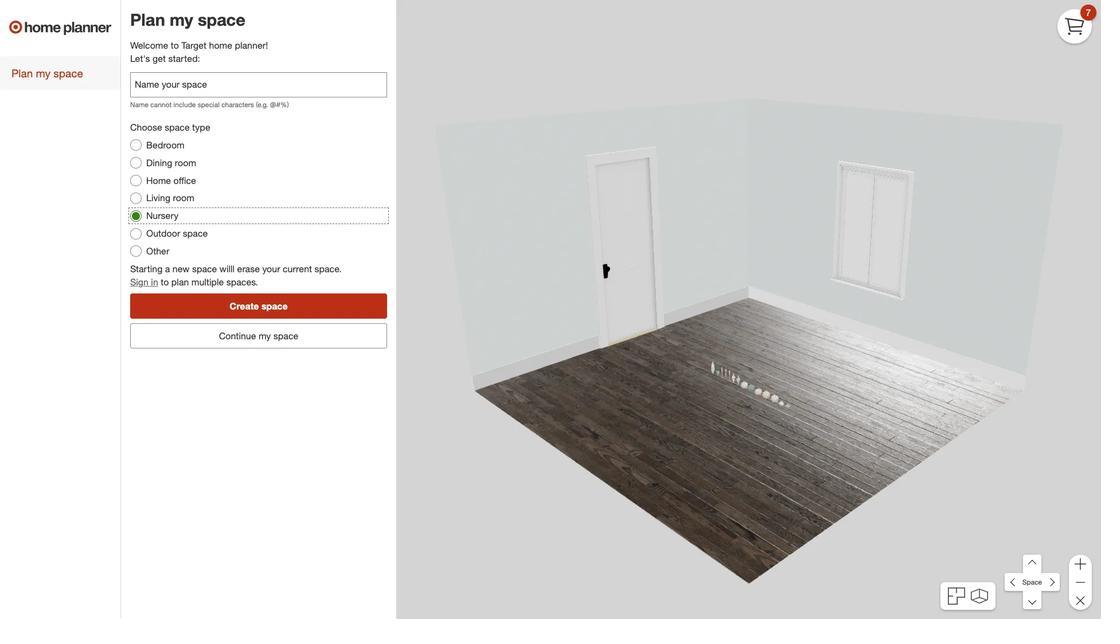 Task type: describe. For each thing, give the bounding box(es) containing it.
starting a new space willl erase your current space. sign in to plan multiple spaces.
[[130, 263, 342, 288]]

living room
[[146, 192, 194, 204]]

your
[[262, 263, 280, 275]]

top view button icon image
[[948, 588, 966, 605]]

7 button
[[1058, 5, 1097, 44]]

nursery
[[146, 210, 179, 222]]

front view button icon image
[[971, 589, 988, 604]]

continue my space button
[[130, 323, 387, 348]]

Dining room radio
[[130, 157, 142, 169]]

starting
[[130, 263, 163, 275]]

plan inside button
[[11, 67, 33, 80]]

Home office radio
[[130, 175, 142, 186]]

outdoor space
[[146, 228, 208, 239]]

space down home planner landing page image
[[53, 67, 83, 80]]

1 horizontal spatial my
[[170, 9, 193, 30]]

home planner landing page image
[[9, 9, 111, 46]]

include
[[174, 100, 196, 109]]

to inside welcome to target home planner! let's get started:
[[171, 40, 179, 51]]

bedroom
[[146, 139, 185, 151]]

outdoor
[[146, 228, 180, 239]]

space inside starting a new space willl erase your current space. sign in to plan multiple spaces.
[[192, 263, 217, 275]]

current
[[283, 263, 312, 275]]

Outdoor space radio
[[130, 228, 142, 240]]

new
[[173, 263, 190, 275]]

characters
[[222, 100, 254, 109]]

@#%)
[[270, 100, 289, 109]]

space up home
[[198, 9, 245, 30]]

space down create space button
[[274, 330, 298, 342]]

plan
[[171, 276, 189, 288]]

other
[[146, 245, 169, 257]]

cannot
[[150, 100, 172, 109]]

pan camera right 30° image
[[1042, 573, 1060, 592]]

willl
[[220, 263, 235, 275]]

Nursery radio
[[130, 210, 142, 222]]

room for dining room
[[175, 157, 196, 169]]

tilt camera down 30° image
[[1023, 592, 1042, 610]]

tilt camera up 30° image
[[1023, 555, 1042, 574]]

planner!
[[235, 40, 268, 51]]

Other radio
[[130, 246, 142, 257]]

Bedroom radio
[[130, 140, 142, 151]]

2 vertical spatial my
[[259, 330, 271, 342]]

dining
[[146, 157, 172, 169]]

continue
[[219, 330, 256, 342]]

sign in button
[[130, 276, 158, 289]]

office
[[174, 175, 196, 186]]

a
[[165, 263, 170, 275]]

let's
[[130, 53, 150, 64]]

living
[[146, 192, 170, 204]]



Task type: locate. For each thing, give the bounding box(es) containing it.
0 vertical spatial to
[[171, 40, 179, 51]]

space right the outdoor
[[183, 228, 208, 239]]

0 horizontal spatial plan
[[11, 67, 33, 80]]

0 vertical spatial my
[[170, 9, 193, 30]]

welcome
[[130, 40, 168, 51]]

name
[[130, 100, 149, 109]]

None text field
[[130, 72, 387, 97]]

in
[[151, 276, 158, 288]]

room
[[175, 157, 196, 169], [173, 192, 194, 204]]

plan my space button
[[0, 56, 120, 90]]

multiple
[[191, 276, 224, 288]]

1 vertical spatial my
[[36, 67, 50, 80]]

create
[[230, 300, 259, 312]]

type
[[192, 122, 210, 133]]

plan my space up "target" at top
[[130, 9, 245, 30]]

room up office
[[175, 157, 196, 169]]

pan camera left 30° image
[[1005, 573, 1024, 592]]

sign
[[130, 276, 149, 288]]

welcome to target home planner! let's get started:
[[130, 40, 268, 64]]

to
[[171, 40, 179, 51], [161, 276, 169, 288]]

target
[[181, 40, 207, 51]]

to right 'in'
[[161, 276, 169, 288]]

create space button
[[130, 293, 387, 319]]

0 vertical spatial plan
[[130, 9, 165, 30]]

continue my space
[[219, 330, 298, 342]]

home
[[146, 175, 171, 186]]

Living room radio
[[130, 193, 142, 204]]

0 horizontal spatial my
[[36, 67, 50, 80]]

name cannot include special characters (e.g. @#%)
[[130, 100, 289, 109]]

1 vertical spatial plan
[[11, 67, 33, 80]]

space
[[198, 9, 245, 30], [53, 67, 83, 80], [165, 122, 190, 133], [183, 228, 208, 239], [192, 263, 217, 275], [261, 300, 288, 312], [274, 330, 298, 342]]

my right continue
[[259, 330, 271, 342]]

(e.g.
[[256, 100, 268, 109]]

special
[[198, 100, 220, 109]]

home
[[209, 40, 232, 51]]

started:
[[168, 53, 200, 64]]

1 vertical spatial to
[[161, 276, 169, 288]]

dining room
[[146, 157, 196, 169]]

get
[[153, 53, 166, 64]]

erase
[[237, 263, 260, 275]]

0 horizontal spatial plan my space
[[11, 67, 83, 80]]

space
[[1023, 578, 1042, 587]]

2 horizontal spatial my
[[259, 330, 271, 342]]

space right create
[[261, 300, 288, 312]]

0 vertical spatial room
[[175, 157, 196, 169]]

my up "target" at top
[[170, 9, 193, 30]]

to inside starting a new space willl erase your current space. sign in to plan multiple spaces.
[[161, 276, 169, 288]]

my
[[170, 9, 193, 30], [36, 67, 50, 80], [259, 330, 271, 342]]

my down home planner landing page image
[[36, 67, 50, 80]]

spaces.
[[226, 276, 258, 288]]

room for living room
[[173, 192, 194, 204]]

1 horizontal spatial to
[[171, 40, 179, 51]]

choose space type
[[130, 122, 210, 133]]

space up the multiple in the top left of the page
[[192, 263, 217, 275]]

to up 'started:'
[[171, 40, 179, 51]]

space up bedroom
[[165, 122, 190, 133]]

plan my space down home planner landing page image
[[11, 67, 83, 80]]

plan
[[130, 9, 165, 30], [11, 67, 33, 80]]

0 horizontal spatial to
[[161, 276, 169, 288]]

room down office
[[173, 192, 194, 204]]

home office
[[146, 175, 196, 186]]

create space
[[230, 300, 288, 312]]

7
[[1086, 7, 1091, 18]]

1 vertical spatial room
[[173, 192, 194, 204]]

space.
[[315, 263, 342, 275]]

1 vertical spatial plan my space
[[11, 67, 83, 80]]

0 vertical spatial plan my space
[[130, 9, 245, 30]]

1 horizontal spatial plan
[[130, 9, 165, 30]]

plan my space inside button
[[11, 67, 83, 80]]

plan my space
[[130, 9, 245, 30], [11, 67, 83, 80]]

1 horizontal spatial plan my space
[[130, 9, 245, 30]]

choose
[[130, 122, 162, 133]]



Task type: vqa. For each thing, say whether or not it's contained in the screenshot.
Add items button
no



